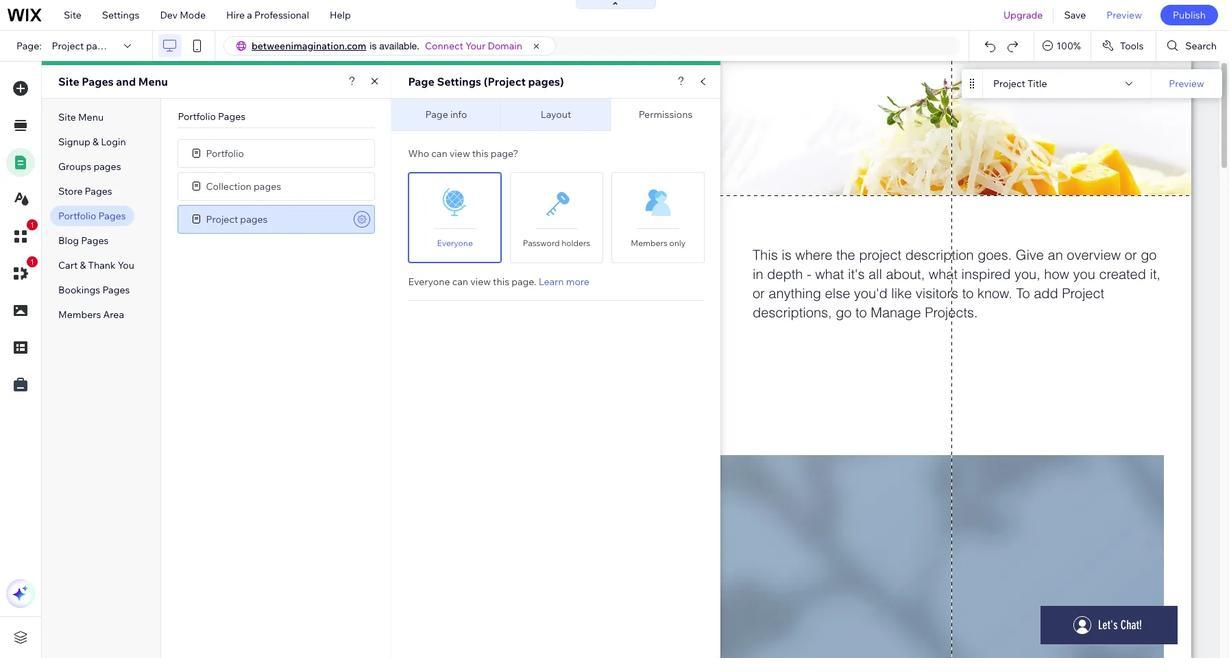 Task type: describe. For each thing, give the bounding box(es) containing it.
0 horizontal spatial settings
[[102, 9, 140, 21]]

members for members only
[[631, 238, 668, 248]]

100%
[[1057, 40, 1082, 52]]

0 horizontal spatial portfolio pages
[[58, 210, 126, 222]]

1 vertical spatial project
[[994, 78, 1026, 90]]

tools
[[1121, 40, 1144, 52]]

1 horizontal spatial preview button
[[1161, 75, 1214, 92]]

1 horizontal spatial portfolio pages
[[178, 110, 246, 123]]

100% button
[[1035, 31, 1091, 61]]

your
[[466, 40, 486, 52]]

permissions
[[639, 108, 693, 121]]

hire a professional
[[226, 9, 309, 21]]

groups
[[58, 161, 91, 173]]

2 vertical spatial project
[[206, 213, 238, 225]]

publish button
[[1161, 5, 1219, 25]]

save button
[[1055, 0, 1097, 30]]

save
[[1065, 9, 1087, 21]]

site for site menu
[[58, 111, 76, 123]]

1 horizontal spatial project pages
[[206, 213, 268, 225]]

page settings (project pages)
[[408, 75, 564, 88]]

search button
[[1157, 31, 1230, 61]]

dev mode
[[160, 9, 206, 21]]

is available. connect your domain
[[370, 40, 523, 52]]

page for page info
[[426, 108, 448, 121]]

site for site
[[64, 9, 82, 21]]

everyone for everyone can view this page. learn more
[[408, 276, 450, 288]]

search
[[1186, 40, 1218, 52]]

this for page.
[[493, 276, 510, 288]]

1 vertical spatial portfolio
[[206, 147, 244, 159]]

hire
[[226, 9, 245, 21]]

this for page?
[[472, 147, 489, 160]]

connect
[[425, 40, 464, 52]]

members only
[[631, 238, 686, 248]]

and
[[116, 75, 136, 88]]

view for everyone
[[471, 276, 491, 288]]

can for everyone
[[453, 276, 469, 288]]

collection
[[206, 180, 252, 192]]

tools button
[[1092, 31, 1157, 61]]

1 vertical spatial settings
[[437, 75, 482, 88]]

everyone can view this page. learn more
[[408, 276, 590, 288]]

bookings pages
[[58, 284, 130, 296]]

page.
[[512, 276, 537, 288]]

members area
[[58, 309, 124, 321]]

& for signup
[[93, 136, 99, 148]]

who can view this page?
[[408, 147, 519, 160]]

holders
[[562, 238, 591, 248]]

a
[[247, 9, 252, 21]]

site for site pages and menu
[[58, 75, 79, 88]]

pages right collection
[[254, 180, 281, 192]]

& for cart
[[80, 259, 86, 272]]

1 horizontal spatial menu
[[138, 75, 168, 88]]

0 horizontal spatial project pages
[[52, 40, 114, 52]]

blog
[[58, 235, 79, 247]]

project title
[[994, 78, 1048, 90]]

0 horizontal spatial menu
[[78, 111, 104, 123]]

area
[[103, 309, 124, 321]]

upgrade
[[1004, 9, 1044, 21]]

login
[[101, 136, 126, 148]]

learn more link
[[539, 276, 590, 288]]

password holders
[[523, 238, 591, 248]]

mode
[[180, 9, 206, 21]]



Task type: locate. For each thing, give the bounding box(es) containing it.
0 vertical spatial settings
[[102, 9, 140, 21]]

1 vertical spatial preview button
[[1161, 75, 1214, 92]]

1 vertical spatial can
[[453, 276, 469, 288]]

preview button up tools button
[[1097, 0, 1153, 30]]

preview down "search" button
[[1170, 78, 1205, 90]]

(project
[[484, 75, 526, 88]]

settings up info
[[437, 75, 482, 88]]

pages
[[82, 75, 114, 88], [218, 110, 246, 123], [85, 185, 112, 198], [98, 210, 126, 222], [81, 235, 109, 247], [102, 284, 130, 296]]

learn
[[539, 276, 564, 288]]

preview
[[1107, 9, 1143, 21], [1170, 78, 1205, 90]]

& right cart
[[80, 259, 86, 272]]

2 vertical spatial site
[[58, 111, 76, 123]]

1 vertical spatial 1 button
[[6, 257, 38, 288]]

1 vertical spatial this
[[493, 276, 510, 288]]

1 1 button from the top
[[6, 220, 38, 251]]

portfolio pages
[[178, 110, 246, 123], [58, 210, 126, 222]]

project down collection
[[206, 213, 238, 225]]

bookings
[[58, 284, 100, 296]]

everyone
[[437, 238, 473, 248], [408, 276, 450, 288]]

site
[[64, 9, 82, 21], [58, 75, 79, 88], [58, 111, 76, 123]]

1 horizontal spatial this
[[493, 276, 510, 288]]

preview up tools button
[[1107, 9, 1143, 21]]

1 horizontal spatial members
[[631, 238, 668, 248]]

pages up site pages and menu
[[86, 40, 114, 52]]

1 vertical spatial portfolio pages
[[58, 210, 126, 222]]

0 vertical spatial portfolio
[[178, 110, 216, 123]]

page
[[408, 75, 435, 88], [426, 108, 448, 121]]

everyone for everyone
[[437, 238, 473, 248]]

view
[[450, 147, 470, 160], [471, 276, 491, 288]]

signup & login
[[58, 136, 126, 148]]

cart
[[58, 259, 78, 272]]

0 horizontal spatial members
[[58, 309, 101, 321]]

project pages down collection pages
[[206, 213, 268, 225]]

0 horizontal spatial view
[[450, 147, 470, 160]]

is
[[370, 40, 377, 51]]

page left info
[[426, 108, 448, 121]]

0 horizontal spatial preview
[[1107, 9, 1143, 21]]

project up site pages and menu
[[52, 40, 84, 52]]

only
[[670, 238, 686, 248]]

project pages
[[52, 40, 114, 52], [206, 213, 268, 225]]

& left login
[[93, 136, 99, 148]]

preview button down "search" button
[[1161, 75, 1214, 92]]

1 horizontal spatial preview
[[1170, 78, 1205, 90]]

1 horizontal spatial project
[[206, 213, 238, 225]]

0 horizontal spatial can
[[432, 147, 448, 160]]

who
[[408, 147, 430, 160]]

title
[[1028, 78, 1048, 90]]

publish
[[1174, 9, 1207, 21]]

0 vertical spatial portfolio pages
[[178, 110, 246, 123]]

this
[[472, 147, 489, 160], [493, 276, 510, 288]]

pages
[[86, 40, 114, 52], [94, 161, 121, 173], [254, 180, 281, 192], [240, 213, 268, 225]]

domain
[[488, 40, 523, 52]]

view left page.
[[471, 276, 491, 288]]

thank
[[88, 259, 116, 272]]

members
[[631, 238, 668, 248], [58, 309, 101, 321]]

cart & thank you
[[58, 259, 134, 272]]

preview for leftmost preview button
[[1107, 9, 1143, 21]]

signup
[[58, 136, 90, 148]]

can right who
[[432, 147, 448, 160]]

menu
[[138, 75, 168, 88], [78, 111, 104, 123]]

preview for the right preview button
[[1170, 78, 1205, 90]]

0 vertical spatial 1 button
[[6, 220, 38, 251]]

site pages and menu
[[58, 75, 168, 88]]

groups pages
[[58, 161, 121, 173]]

blog pages
[[58, 235, 109, 247]]

members down bookings
[[58, 309, 101, 321]]

0 vertical spatial menu
[[138, 75, 168, 88]]

1 vertical spatial everyone
[[408, 276, 450, 288]]

&
[[93, 136, 99, 148], [80, 259, 86, 272]]

0 vertical spatial page
[[408, 75, 435, 88]]

0 horizontal spatial &
[[80, 259, 86, 272]]

0 horizontal spatial project
[[52, 40, 84, 52]]

1 vertical spatial preview
[[1170, 78, 1205, 90]]

menu right and
[[138, 75, 168, 88]]

0 vertical spatial preview button
[[1097, 0, 1153, 30]]

project pages up site pages and menu
[[52, 40, 114, 52]]

view down info
[[450, 147, 470, 160]]

1 button left 'blog'
[[6, 220, 38, 251]]

0 vertical spatial everyone
[[437, 238, 473, 248]]

pages)
[[529, 75, 564, 88]]

help
[[330, 9, 351, 21]]

site menu
[[58, 111, 104, 123]]

pages down collection pages
[[240, 213, 268, 225]]

0 vertical spatial view
[[450, 147, 470, 160]]

1 vertical spatial page
[[426, 108, 448, 121]]

1 vertical spatial view
[[471, 276, 491, 288]]

project left title
[[994, 78, 1026, 90]]

members left only on the top right of page
[[631, 238, 668, 248]]

can left page.
[[453, 276, 469, 288]]

store pages
[[58, 185, 112, 198]]

1 button
[[6, 220, 38, 251], [6, 257, 38, 288]]

preview button
[[1097, 0, 1153, 30], [1161, 75, 1214, 92]]

0 vertical spatial preview
[[1107, 9, 1143, 21]]

1 horizontal spatial &
[[93, 136, 99, 148]]

can
[[432, 147, 448, 160], [453, 276, 469, 288]]

1 button left cart
[[6, 257, 38, 288]]

1 vertical spatial menu
[[78, 111, 104, 123]]

password
[[523, 238, 560, 248]]

settings
[[102, 9, 140, 21], [437, 75, 482, 88]]

2 1 button from the top
[[6, 257, 38, 288]]

info
[[451, 108, 467, 121]]

you
[[118, 259, 134, 272]]

page for page settings (project pages)
[[408, 75, 435, 88]]

1 vertical spatial members
[[58, 309, 101, 321]]

0 vertical spatial site
[[64, 9, 82, 21]]

1 horizontal spatial can
[[453, 276, 469, 288]]

settings left dev
[[102, 9, 140, 21]]

available.
[[380, 40, 420, 51]]

menu up signup & login
[[78, 111, 104, 123]]

pages down login
[[94, 161, 121, 173]]

page up page info
[[408, 75, 435, 88]]

view for who
[[450, 147, 470, 160]]

2 horizontal spatial project
[[994, 78, 1026, 90]]

0 vertical spatial members
[[631, 238, 668, 248]]

professional
[[255, 9, 309, 21]]

0 horizontal spatial this
[[472, 147, 489, 160]]

can for who
[[432, 147, 448, 160]]

betweenimagination.com
[[252, 40, 367, 52]]

page?
[[491, 147, 519, 160]]

collection pages
[[206, 180, 281, 192]]

1 vertical spatial &
[[80, 259, 86, 272]]

project
[[52, 40, 84, 52], [994, 78, 1026, 90], [206, 213, 238, 225]]

0 vertical spatial this
[[472, 147, 489, 160]]

1 vertical spatial 1
[[30, 258, 34, 266]]

1 vertical spatial site
[[58, 75, 79, 88]]

2 1 from the top
[[30, 258, 34, 266]]

this left page?
[[472, 147, 489, 160]]

0 vertical spatial project
[[52, 40, 84, 52]]

0 vertical spatial project pages
[[52, 40, 114, 52]]

0 vertical spatial 1
[[30, 221, 34, 229]]

1 horizontal spatial settings
[[437, 75, 482, 88]]

1 vertical spatial project pages
[[206, 213, 268, 225]]

more
[[566, 276, 590, 288]]

0 vertical spatial can
[[432, 147, 448, 160]]

1
[[30, 221, 34, 229], [30, 258, 34, 266]]

2 vertical spatial portfolio
[[58, 210, 96, 222]]

dev
[[160, 9, 178, 21]]

portfolio
[[178, 110, 216, 123], [206, 147, 244, 159], [58, 210, 96, 222]]

this left page.
[[493, 276, 510, 288]]

members for members area
[[58, 309, 101, 321]]

layout
[[541, 108, 572, 121]]

1 horizontal spatial view
[[471, 276, 491, 288]]

0 horizontal spatial preview button
[[1097, 0, 1153, 30]]

0 vertical spatial &
[[93, 136, 99, 148]]

page info
[[426, 108, 467, 121]]

1 1 from the top
[[30, 221, 34, 229]]

store
[[58, 185, 83, 198]]



Task type: vqa. For each thing, say whether or not it's contained in the screenshot.
the top Gallery
no



